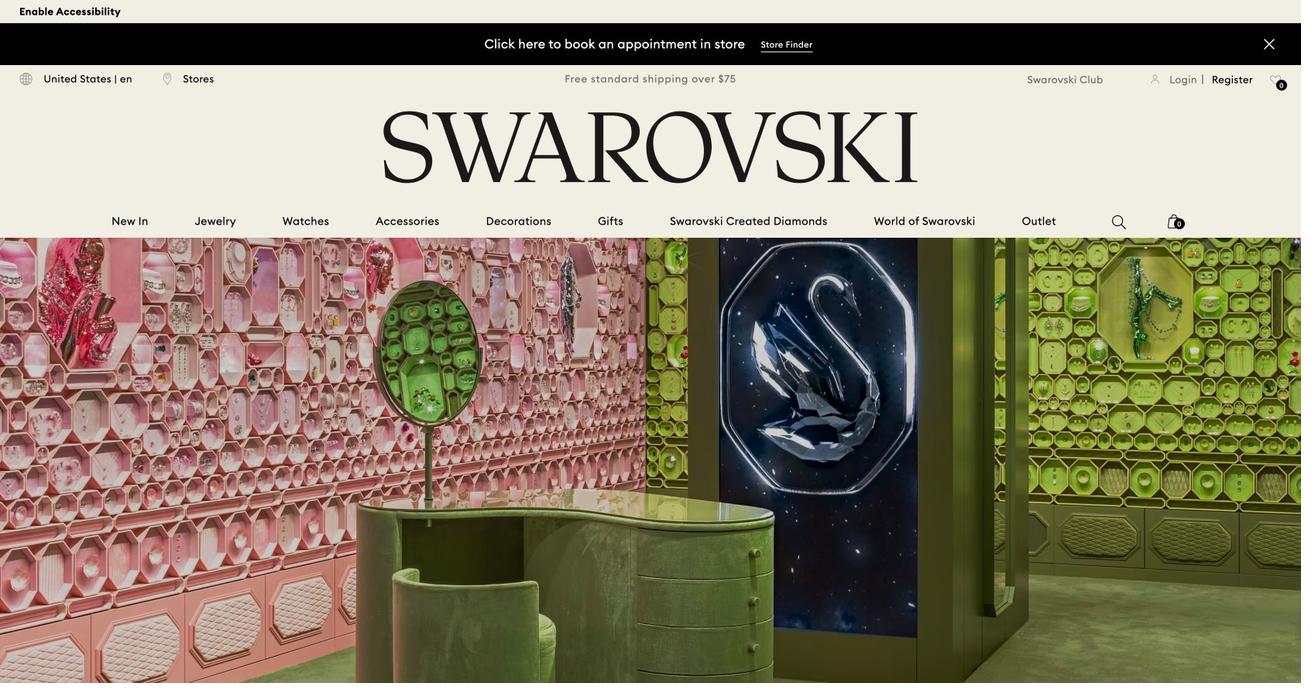Task type: vqa. For each thing, say whether or not it's contained in the screenshot.
left login "icon"
yes



Task type: locate. For each thing, give the bounding box(es) containing it.
country-selector image image
[[19, 73, 33, 86]]



Task type: describe. For each thing, give the bounding box(es) containing it.
left-locator image image
[[163, 73, 172, 86]]

left-wishlist image image
[[1270, 75, 1282, 85]]

search image image
[[1112, 215, 1126, 229]]

cart-mobile image image
[[1168, 215, 1180, 228]]

swarovski image
[[378, 111, 923, 184]]

left login image
[[1151, 74, 1160, 84]]



